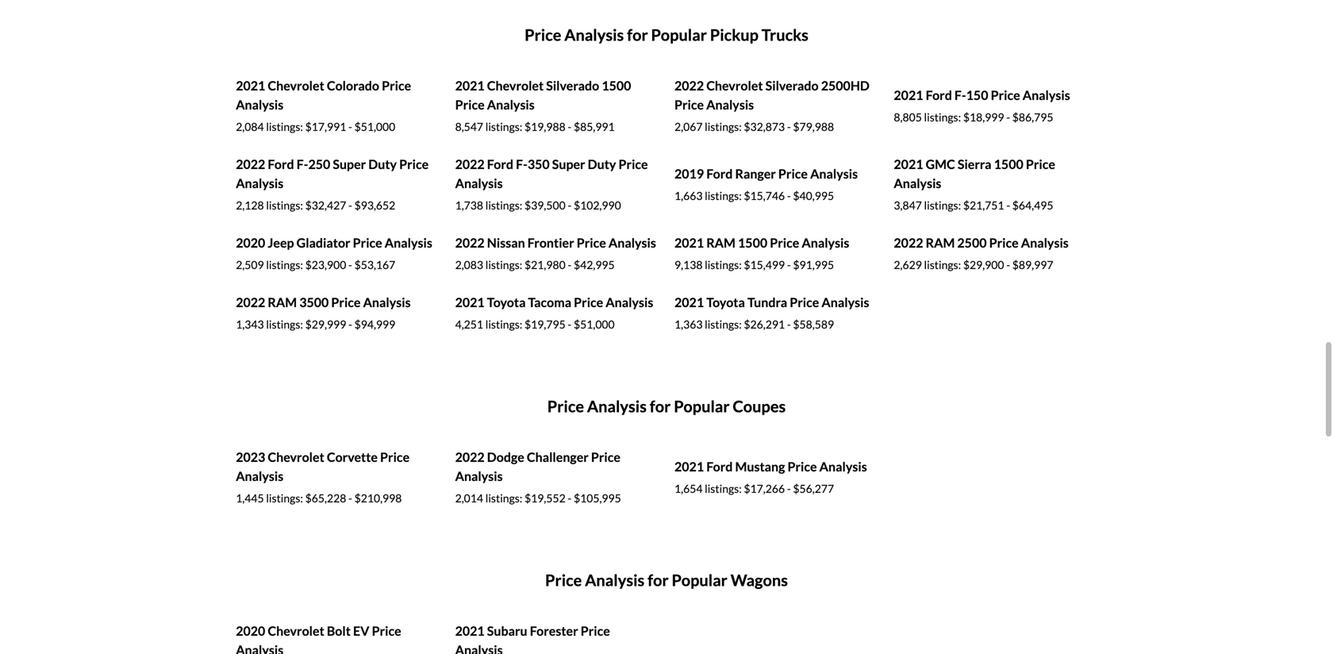 Task type: vqa. For each thing, say whether or not it's contained in the screenshot.


Task type: locate. For each thing, give the bounding box(es) containing it.
1 horizontal spatial super
[[552, 157, 586, 172]]

chevrolet up $19,988 in the left of the page
[[487, 78, 544, 93]]

4,251
[[455, 318, 484, 331]]

2022 up 2,629
[[894, 235, 924, 251]]

gmc
[[926, 157, 956, 172]]

2021 inside 2021 ford f-150 price analysis 8,805 listings: $18,999 - $86,795
[[894, 87, 924, 103]]

analysis inside 2020 jeep gladiator price analysis 2,509 listings: $23,900 - $53,167
[[385, 235, 433, 251]]

2021 for 2021 chevrolet silverado 1500 price analysis
[[455, 78, 485, 93]]

ford
[[926, 87, 953, 103], [268, 157, 294, 172], [487, 157, 514, 172], [707, 166, 733, 182], [707, 459, 733, 474]]

1 horizontal spatial f-
[[516, 157, 528, 172]]

2,083
[[455, 258, 484, 272]]

- inside 2023 chevrolet corvette price analysis 1,445 listings: $65,228 - $210,998
[[349, 492, 352, 505]]

- right $65,228 on the bottom left of page
[[349, 492, 352, 505]]

2022 inside 2022 ford f-350 super duty price analysis 1,738 listings: $39,500 - $102,990
[[455, 157, 485, 172]]

1 horizontal spatial $51,000
[[574, 318, 615, 331]]

price
[[382, 78, 411, 93], [991, 87, 1021, 103], [455, 97, 485, 112], [675, 97, 704, 112], [399, 157, 429, 172], [619, 157, 648, 172], [1026, 157, 1056, 172], [779, 166, 808, 182], [353, 235, 382, 251], [577, 235, 606, 251], [770, 235, 800, 251], [990, 235, 1019, 251], [331, 295, 361, 310], [574, 295, 604, 310], [790, 295, 820, 310], [380, 449, 410, 465], [591, 449, 621, 465], [788, 459, 817, 474], [372, 623, 401, 639], [581, 623, 610, 639]]

- inside the 2022 ram 2500 price analysis 2,629 listings: $29,900 - $89,997
[[1007, 258, 1011, 272]]

ford left 250
[[268, 157, 294, 172]]

- right $32,427
[[349, 199, 352, 212]]

price inside 2022 chevrolet silverado 2500hd price analysis 2,067 listings: $32,873 - $79,988
[[675, 97, 704, 112]]

listings: right 3,847
[[925, 199, 962, 212]]

$51,000 for tacoma
[[574, 318, 615, 331]]

chevrolet for 2021 chevrolet silverado 1500 price analysis
[[487, 78, 544, 93]]

$42,995
[[574, 258, 615, 272]]

ram
[[707, 235, 736, 251], [926, 235, 955, 251], [268, 295, 297, 310]]

2022 left dodge
[[455, 449, 485, 465]]

duty down $85,991 at the top of page
[[588, 157, 616, 172]]

tab list
[[228, 0, 1106, 367], [228, 367, 1106, 541], [228, 541, 1106, 654]]

- right $32,873
[[787, 120, 791, 133]]

f- for 150
[[955, 87, 967, 103]]

2020 for 2020 chevrolet bolt ev price analysis
[[236, 623, 265, 639]]

0 horizontal spatial 1500
[[602, 78, 631, 93]]

1 horizontal spatial ram
[[707, 235, 736, 251]]

f-
[[955, 87, 967, 103], [297, 157, 308, 172], [516, 157, 528, 172]]

0 horizontal spatial f-
[[297, 157, 308, 172]]

- right $17,266
[[787, 482, 791, 496]]

2021 up 1,654
[[675, 459, 704, 474]]

- inside 2021 chevrolet silverado 1500 price analysis 8,547 listings: $19,988 - $85,991
[[568, 120, 572, 133]]

tab list containing 2020 chevrolet bolt ev price analysis
[[228, 541, 1106, 654]]

2022 up 2,067
[[675, 78, 704, 93]]

- right $29,999
[[349, 318, 352, 331]]

toyota inside the 2021 toyota tacoma price analysis 4,251 listings: $19,795 - $51,000
[[487, 295, 526, 310]]

2 2020 from the top
[[236, 623, 265, 639]]

1500
[[602, 78, 631, 93], [994, 157, 1024, 172], [738, 235, 768, 251]]

toyota inside 2021 toyota tundra price analysis 1,363 listings: $26,291 - $58,589
[[707, 295, 745, 310]]

2022 inside 2022 ford f-250 super duty price analysis 2,128 listings: $32,427 - $93,652
[[236, 157, 265, 172]]

$51,000 down the colorado
[[355, 120, 396, 133]]

2 silverado from the left
[[766, 78, 819, 93]]

2 tab list from the top
[[228, 367, 1106, 541]]

price inside 2020 jeep gladiator price analysis 2,509 listings: $23,900 - $53,167
[[353, 235, 382, 251]]

ford left 350
[[487, 157, 514, 172]]

-
[[1007, 110, 1011, 124], [349, 120, 352, 133], [568, 120, 572, 133], [787, 120, 791, 133], [787, 189, 791, 203], [349, 199, 352, 212], [568, 199, 572, 212], [1007, 199, 1011, 212], [349, 258, 352, 272], [568, 258, 572, 272], [787, 258, 791, 272], [1007, 258, 1011, 272], [349, 318, 352, 331], [568, 318, 572, 331], [787, 318, 791, 331], [787, 482, 791, 496], [349, 492, 352, 505], [568, 492, 572, 505]]

$51,000 inside 2021 chevrolet colorado price analysis 2,084 listings: $17,991 - $51,000
[[355, 120, 396, 133]]

2,067
[[675, 120, 703, 133]]

1,654
[[675, 482, 703, 496]]

150
[[967, 87, 989, 103]]

toyota left tacoma
[[487, 295, 526, 310]]

2021 up 2,084
[[236, 78, 265, 93]]

duty inside 2022 ford f-350 super duty price analysis 1,738 listings: $39,500 - $102,990
[[588, 157, 616, 172]]

price inside 2021 chevrolet colorado price analysis 2,084 listings: $17,991 - $51,000
[[382, 78, 411, 93]]

2022 inside the 2022 ram 2500 price analysis 2,629 listings: $29,900 - $89,997
[[894, 235, 924, 251]]

chevrolet up $17,991
[[268, 78, 325, 93]]

1,363
[[675, 318, 703, 331]]

2021 left subaru in the bottom left of the page
[[455, 623, 485, 639]]

2022 for 2022 chevrolet silverado 2500hd price analysis
[[675, 78, 704, 93]]

bolt
[[327, 623, 351, 639]]

1 tab list from the top
[[228, 0, 1106, 367]]

- left $85,991 at the top of page
[[568, 120, 572, 133]]

analysis inside 2022 ram 3500 price analysis 1,343 listings: $29,999 - $94,999
[[363, 295, 411, 310]]

$51,000 down 2021 toyota tacoma price analysis link
[[574, 318, 615, 331]]

$86,795
[[1013, 110, 1054, 124]]

chevrolet
[[268, 78, 325, 93], [487, 78, 544, 93], [707, 78, 763, 93], [268, 449, 325, 465], [268, 623, 325, 639]]

frontier
[[528, 235, 574, 251]]

$51,000 for colorado
[[355, 120, 396, 133]]

ram inside the 2022 ram 2500 price analysis 2,629 listings: $29,900 - $89,997
[[926, 235, 955, 251]]

2021 up 9,138
[[675, 235, 704, 251]]

2,084
[[236, 120, 264, 133]]

1500 up "$15,499"
[[738, 235, 768, 251]]

2 super from the left
[[552, 157, 586, 172]]

1 duty from the left
[[369, 157, 397, 172]]

1500 up $85,991 at the top of page
[[602, 78, 631, 93]]

2022 ram 2500 price analysis 2,629 listings: $29,900 - $89,997
[[894, 235, 1069, 272]]

- inside 2022 ford f-350 super duty price analysis 1,738 listings: $39,500 - $102,990
[[568, 199, 572, 212]]

2022 up 2,083 at top left
[[455, 235, 485, 251]]

2022 inside 2022 dodge challenger price analysis 2,014 listings: $19,552 - $105,995
[[455, 449, 485, 465]]

2021 inside 2021 chevrolet silverado 1500 price analysis 8,547 listings: $19,988 - $85,991
[[455, 78, 485, 93]]

2021 up 4,251
[[455, 295, 485, 310]]

super for 350
[[552, 157, 586, 172]]

2021 ford mustang price analysis 1,654 listings: $17,266 - $56,277
[[675, 459, 867, 496]]

ford right 2019
[[707, 166, 733, 182]]

super right 350
[[552, 157, 586, 172]]

0 horizontal spatial super
[[333, 157, 366, 172]]

duty
[[369, 157, 397, 172], [588, 157, 616, 172]]

1 vertical spatial 2020
[[236, 623, 265, 639]]

price inside 2022 ford f-250 super duty price analysis 2,128 listings: $32,427 - $93,652
[[399, 157, 429, 172]]

2022 chevrolet silverado 2500hd price analysis link
[[675, 78, 870, 112]]

- right $21,751
[[1007, 199, 1011, 212]]

duty inside 2022 ford f-250 super duty price analysis 2,128 listings: $32,427 - $93,652
[[369, 157, 397, 172]]

2022
[[675, 78, 704, 93], [236, 157, 265, 172], [455, 157, 485, 172], [455, 235, 485, 251], [894, 235, 924, 251], [236, 295, 265, 310], [455, 449, 485, 465]]

chevrolet up $32,873
[[707, 78, 763, 93]]

chevrolet left 'bolt'
[[268, 623, 325, 639]]

analysis inside 2021 ford mustang price analysis 1,654 listings: $17,266 - $56,277
[[820, 459, 867, 474]]

tab list containing 2023 chevrolet corvette price analysis
[[228, 367, 1106, 541]]

listings: right 8,547
[[486, 120, 523, 133]]

- left $58,589
[[787, 318, 791, 331]]

chevrolet inside 2021 chevrolet colorado price analysis 2,084 listings: $17,991 - $51,000
[[268, 78, 325, 93]]

2 toyota from the left
[[707, 295, 745, 310]]

2021 for 2021 gmc sierra 1500 price analysis
[[894, 157, 924, 172]]

2020 inside 2020 chevrolet bolt ev price analysis
[[236, 623, 265, 639]]

- right $19,795
[[568, 318, 572, 331]]

2022 up 1,343
[[236, 295, 265, 310]]

listings: inside 2020 jeep gladiator price analysis 2,509 listings: $23,900 - $53,167
[[266, 258, 303, 272]]

1500 for sierra
[[994, 157, 1024, 172]]

2022 down 8,547
[[455, 157, 485, 172]]

listings: right 1,738
[[486, 199, 523, 212]]

duty up $93,652
[[369, 157, 397, 172]]

analysis inside 2021 chevrolet silverado 1500 price analysis 8,547 listings: $19,988 - $85,991
[[487, 97, 535, 112]]

2021 for 2021 toyota tundra price analysis
[[675, 295, 704, 310]]

super right 250
[[333, 157, 366, 172]]

mustang
[[736, 459, 786, 474]]

- inside 2022 chevrolet silverado 2500hd price analysis 2,067 listings: $32,873 - $79,988
[[787, 120, 791, 133]]

listings: right 2,629
[[925, 258, 962, 272]]

$26,291
[[744, 318, 785, 331]]

2021 subaru forester price analysis
[[455, 623, 610, 654]]

- right "$39,500"
[[568, 199, 572, 212]]

1 horizontal spatial duty
[[588, 157, 616, 172]]

chevrolet inside 2021 chevrolet silverado 1500 price analysis 8,547 listings: $19,988 - $85,991
[[487, 78, 544, 93]]

price inside 2021 toyota tundra price analysis 1,363 listings: $26,291 - $58,589
[[790, 295, 820, 310]]

- inside the 2021 toyota tacoma price analysis 4,251 listings: $19,795 - $51,000
[[568, 318, 572, 331]]

tab list containing 2021 chevrolet colorado price analysis
[[228, 0, 1106, 367]]

2022 ford f-250 super duty price analysis link
[[236, 157, 429, 191]]

analysis inside "2019 ford ranger price analysis 1,663 listings: $15,746 - $40,995"
[[811, 166, 858, 182]]

ford left the mustang
[[707, 459, 733, 474]]

listings: right 4,251
[[486, 318, 523, 331]]

1500 for silverado
[[602, 78, 631, 93]]

listings: right 2,084
[[266, 120, 303, 133]]

- left $89,997
[[1007, 258, 1011, 272]]

2023
[[236, 449, 265, 465]]

listings: down nissan
[[486, 258, 523, 272]]

ford left 150
[[926, 87, 953, 103]]

2021 chevrolet silverado 1500 price analysis 8,547 listings: $19,988 - $85,991
[[455, 78, 631, 133]]

analysis inside 2021 toyota tundra price analysis 1,363 listings: $26,291 - $58,589
[[822, 295, 870, 310]]

0 vertical spatial 2020
[[236, 235, 265, 251]]

0 horizontal spatial ram
[[268, 295, 297, 310]]

ford for 2019 ford ranger price analysis
[[707, 166, 733, 182]]

- right $18,999
[[1007, 110, 1011, 124]]

ram inside 2021 ram 1500 price analysis 9,138 listings: $15,499 - $91,995
[[707, 235, 736, 251]]

2,014
[[455, 492, 484, 505]]

2022 inside 2022 ram 3500 price analysis 1,343 listings: $29,999 - $94,999
[[236, 295, 265, 310]]

gladiator
[[297, 235, 351, 251]]

- left $42,995
[[568, 258, 572, 272]]

2 horizontal spatial ram
[[926, 235, 955, 251]]

2 horizontal spatial f-
[[955, 87, 967, 103]]

2021 up '8,805'
[[894, 87, 924, 103]]

2020 chevrolet bolt ev price analysis
[[236, 623, 401, 654]]

1 silverado from the left
[[546, 78, 600, 93]]

- right $19,552
[[568, 492, 572, 505]]

super inside 2022 ford f-350 super duty price analysis 1,738 listings: $39,500 - $102,990
[[552, 157, 586, 172]]

$56,277
[[793, 482, 834, 496]]

ford inside 2022 ford f-350 super duty price analysis 1,738 listings: $39,500 - $102,990
[[487, 157, 514, 172]]

$29,900
[[964, 258, 1005, 272]]

2021 for 2021 ford mustang price analysis
[[675, 459, 704, 474]]

chevrolet right 2023
[[268, 449, 325, 465]]

silverado
[[546, 78, 600, 93], [766, 78, 819, 93]]

listings: right 2,067
[[705, 120, 742, 133]]

listings: right 2,014
[[486, 492, 523, 505]]

2019
[[675, 166, 704, 182]]

2021 left gmc
[[894, 157, 924, 172]]

1 toyota from the left
[[487, 295, 526, 310]]

toyota for tacoma
[[487, 295, 526, 310]]

super inside 2022 ford f-250 super duty price analysis 2,128 listings: $32,427 - $93,652
[[333, 157, 366, 172]]

$210,998
[[355, 492, 402, 505]]

$21,980
[[525, 258, 566, 272]]

2 horizontal spatial 1500
[[994, 157, 1024, 172]]

listings: down jeep
[[266, 258, 303, 272]]

2021 inside 2021 gmc sierra 1500 price analysis 3,847 listings: $21,751 - $64,495
[[894, 157, 924, 172]]

2022 down 2,084
[[236, 157, 265, 172]]

f- inside 2022 ford f-350 super duty price analysis 1,738 listings: $39,500 - $102,990
[[516, 157, 528, 172]]

listings: right 1,663
[[705, 189, 742, 203]]

listings: inside 2023 chevrolet corvette price analysis 1,445 listings: $65,228 - $210,998
[[266, 492, 303, 505]]

$93,652
[[355, 199, 396, 212]]

2021 toyota tundra price analysis link
[[675, 295, 870, 310]]

0 vertical spatial $51,000
[[355, 120, 396, 133]]

ford for 2021 ford mustang price analysis
[[707, 459, 733, 474]]

2021 gmc sierra 1500 price analysis link
[[894, 157, 1056, 191]]

- left $53,167
[[349, 258, 352, 272]]

2021 inside 2021 subaru forester price analysis
[[455, 623, 485, 639]]

0 vertical spatial 1500
[[602, 78, 631, 93]]

- inside 2021 toyota tundra price analysis 1,363 listings: $26,291 - $58,589
[[787, 318, 791, 331]]

$15,499
[[744, 258, 785, 272]]

2021 up 1,363
[[675, 295, 704, 310]]

ford inside 2021 ford mustang price analysis 1,654 listings: $17,266 - $56,277
[[707, 459, 733, 474]]

listings: right 9,138
[[705, 258, 742, 272]]

2020 inside 2020 jeep gladiator price analysis 2,509 listings: $23,900 - $53,167
[[236, 235, 265, 251]]

2022 chevrolet silverado 2500hd price analysis 2,067 listings: $32,873 - $79,988
[[675, 78, 870, 133]]

ram inside 2022 ram 3500 price analysis 1,343 listings: $29,999 - $94,999
[[268, 295, 297, 310]]

$85,991
[[574, 120, 615, 133]]

toyota left tundra
[[707, 295, 745, 310]]

- inside 2021 chevrolet colorado price analysis 2,084 listings: $17,991 - $51,000
[[349, 120, 352, 133]]

2 duty from the left
[[588, 157, 616, 172]]

1500 right sierra
[[994, 157, 1024, 172]]

$58,589
[[793, 318, 834, 331]]

1500 inside 2021 gmc sierra 1500 price analysis 3,847 listings: $21,751 - $64,495
[[994, 157, 1024, 172]]

2020
[[236, 235, 265, 251], [236, 623, 265, 639]]

listings: right 1,654
[[705, 482, 742, 496]]

analysis inside 2020 chevrolet bolt ev price analysis
[[236, 642, 284, 654]]

listings: right 1,363
[[705, 318, 742, 331]]

- left "$91,995"
[[787, 258, 791, 272]]

$29,999
[[305, 318, 346, 331]]

- left $40,995
[[787, 189, 791, 203]]

silverado up $85,991 at the top of page
[[546, 78, 600, 93]]

dodge
[[487, 449, 525, 465]]

silverado up $79,988
[[766, 78, 819, 93]]

1 horizontal spatial silverado
[[766, 78, 819, 93]]

2500
[[958, 235, 987, 251]]

1 vertical spatial 1500
[[994, 157, 1024, 172]]

2021 up 8,547
[[455, 78, 485, 93]]

analysis inside 2022 dodge challenger price analysis 2,014 listings: $19,552 - $105,995
[[455, 469, 503, 484]]

analysis inside 2021 ford f-150 price analysis 8,805 listings: $18,999 - $86,795
[[1023, 87, 1071, 103]]

2 vertical spatial 1500
[[738, 235, 768, 251]]

2,629
[[894, 258, 922, 272]]

0 horizontal spatial $51,000
[[355, 120, 396, 133]]

- inside "2019 ford ranger price analysis 1,663 listings: $15,746 - $40,995"
[[787, 189, 791, 203]]

0 horizontal spatial toyota
[[487, 295, 526, 310]]

listings: right 1,445
[[266, 492, 303, 505]]

$18,999
[[964, 110, 1005, 124]]

1 horizontal spatial 1500
[[738, 235, 768, 251]]

silverado inside 2022 chevrolet silverado 2500hd price analysis 2,067 listings: $32,873 - $79,988
[[766, 78, 819, 93]]

0 horizontal spatial duty
[[369, 157, 397, 172]]

f- inside 2022 ford f-250 super duty price analysis 2,128 listings: $32,427 - $93,652
[[297, 157, 308, 172]]

listings: right '8,805'
[[925, 110, 962, 124]]

$19,988
[[525, 120, 566, 133]]

1,343
[[236, 318, 264, 331]]

1 2020 from the top
[[236, 235, 265, 251]]

2021 ford mustang price analysis link
[[675, 459, 867, 474]]

ford inside 2021 ford f-150 price analysis 8,805 listings: $18,999 - $86,795
[[926, 87, 953, 103]]

$65,228
[[305, 492, 346, 505]]

$94,999
[[355, 318, 396, 331]]

- right $17,991
[[349, 120, 352, 133]]

0 horizontal spatial silverado
[[546, 78, 600, 93]]

2022 inside 2022 nissan frontier price analysis 2,083 listings: $21,980 - $42,995
[[455, 235, 485, 251]]

duty for 2022 ford f-350 super duty price analysis
[[588, 157, 616, 172]]

f- down $19,988 in the left of the page
[[516, 157, 528, 172]]

2021 inside 2021 chevrolet colorado price analysis 2,084 listings: $17,991 - $51,000
[[236, 78, 265, 93]]

listings: inside 2022 chevrolet silverado 2500hd price analysis 2,067 listings: $32,873 - $79,988
[[705, 120, 742, 133]]

$51,000 inside the 2021 toyota tacoma price analysis 4,251 listings: $19,795 - $51,000
[[574, 318, 615, 331]]

2500hd
[[821, 78, 870, 93]]

2021 inside 2021 toyota tundra price analysis 1,363 listings: $26,291 - $58,589
[[675, 295, 704, 310]]

- inside 2021 ram 1500 price analysis 9,138 listings: $15,499 - $91,995
[[787, 258, 791, 272]]

price inside 2022 ford f-350 super duty price analysis 1,738 listings: $39,500 - $102,990
[[619, 157, 648, 172]]

350
[[528, 157, 550, 172]]

f- up $18,999
[[955, 87, 967, 103]]

analysis
[[1023, 87, 1071, 103], [236, 97, 284, 112], [487, 97, 535, 112], [707, 97, 754, 112], [811, 166, 858, 182], [236, 176, 284, 191], [455, 176, 503, 191], [894, 176, 942, 191], [385, 235, 433, 251], [609, 235, 656, 251], [802, 235, 850, 251], [1022, 235, 1069, 251], [363, 295, 411, 310], [606, 295, 654, 310], [822, 295, 870, 310], [820, 459, 867, 474], [236, 469, 284, 484], [455, 469, 503, 484], [236, 642, 284, 654], [455, 642, 503, 654]]

f- down $17,991
[[297, 157, 308, 172]]

listings: right 1,343
[[266, 318, 303, 331]]

listings: right 2,128
[[266, 199, 303, 212]]

ford inside "2019 ford ranger price analysis 1,663 listings: $15,746 - $40,995"
[[707, 166, 733, 182]]

listings: inside 2021 chevrolet colorado price analysis 2,084 listings: $17,991 - $51,000
[[266, 120, 303, 133]]

1 super from the left
[[333, 157, 366, 172]]

1 horizontal spatial toyota
[[707, 295, 745, 310]]

$64,495
[[1013, 199, 1054, 212]]

1 vertical spatial $51,000
[[574, 318, 615, 331]]

2023 chevrolet corvette price analysis link
[[236, 449, 410, 484]]

3 tab list from the top
[[228, 541, 1106, 654]]



Task type: describe. For each thing, give the bounding box(es) containing it.
nissan
[[487, 235, 525, 251]]

2022 for 2022 ford f-250 super duty price analysis
[[236, 157, 265, 172]]

super for 250
[[333, 157, 366, 172]]

challenger
[[527, 449, 589, 465]]

1,738
[[455, 199, 484, 212]]

2,509
[[236, 258, 264, 272]]

2023 chevrolet corvette price analysis 1,445 listings: $65,228 - $210,998
[[236, 449, 410, 505]]

- inside 2022 ram 3500 price analysis 1,343 listings: $29,999 - $94,999
[[349, 318, 352, 331]]

listings: inside the 2022 ram 2500 price analysis 2,629 listings: $29,900 - $89,997
[[925, 258, 962, 272]]

2022 ram 2500 price analysis link
[[894, 235, 1069, 251]]

analysis inside the 2022 ram 2500 price analysis 2,629 listings: $29,900 - $89,997
[[1022, 235, 1069, 251]]

2022 ford f-350 super duty price analysis 1,738 listings: $39,500 - $102,990
[[455, 157, 648, 212]]

ram for 3500
[[268, 295, 297, 310]]

price inside the 2021 toyota tacoma price analysis 4,251 listings: $19,795 - $51,000
[[574, 295, 604, 310]]

$105,995
[[574, 492, 621, 505]]

2021 subaru forester price analysis link
[[455, 623, 610, 654]]

price inside 2021 ram 1500 price analysis 9,138 listings: $15,499 - $91,995
[[770, 235, 800, 251]]

price inside 2022 dodge challenger price analysis 2,014 listings: $19,552 - $105,995
[[591, 449, 621, 465]]

2022 for 2022 ford f-350 super duty price analysis
[[455, 157, 485, 172]]

- inside 2022 nissan frontier price analysis 2,083 listings: $21,980 - $42,995
[[568, 258, 572, 272]]

listings: inside 2022 ford f-350 super duty price analysis 1,738 listings: $39,500 - $102,990
[[486, 199, 523, 212]]

2021 toyota tacoma price analysis 4,251 listings: $19,795 - $51,000
[[455, 295, 654, 331]]

silverado for 1500
[[546, 78, 600, 93]]

8,805
[[894, 110, 922, 124]]

2020 chevrolet bolt ev price analysis link
[[236, 623, 401, 654]]

$17,266
[[744, 482, 785, 496]]

ev
[[353, 623, 370, 639]]

listings: inside 2021 chevrolet silverado 1500 price analysis 8,547 listings: $19,988 - $85,991
[[486, 120, 523, 133]]

analysis inside 2023 chevrolet corvette price analysis 1,445 listings: $65,228 - $210,998
[[236, 469, 284, 484]]

chevrolet inside 2020 chevrolet bolt ev price analysis
[[268, 623, 325, 639]]

listings: inside 2022 ford f-250 super duty price analysis 2,128 listings: $32,427 - $93,652
[[266, 199, 303, 212]]

2021 for 2021 ford f-150 price analysis
[[894, 87, 924, 103]]

analysis inside the 2021 toyota tacoma price analysis 4,251 listings: $19,795 - $51,000
[[606, 295, 654, 310]]

$102,990
[[574, 199, 621, 212]]

2021 for 2021 ram 1500 price analysis
[[675, 235, 704, 251]]

2022 for 2022 dodge challenger price analysis
[[455, 449, 485, 465]]

$19,795
[[525, 318, 566, 331]]

price inside 2021 gmc sierra 1500 price analysis 3,847 listings: $21,751 - $64,495
[[1026, 157, 1056, 172]]

2,128
[[236, 199, 264, 212]]

2021 toyota tundra price analysis 1,363 listings: $26,291 - $58,589
[[675, 295, 870, 331]]

2022 ford f-250 super duty price analysis 2,128 listings: $32,427 - $93,652
[[236, 157, 429, 212]]

ram for 1500
[[707, 235, 736, 251]]

$89,997
[[1013, 258, 1054, 272]]

silverado for 2500hd
[[766, 78, 819, 93]]

f- for 250
[[297, 157, 308, 172]]

ford for 2022 ford f-250 super duty price analysis
[[268, 157, 294, 172]]

price inside the 2022 ram 2500 price analysis 2,629 listings: $29,900 - $89,997
[[990, 235, 1019, 251]]

colorado
[[327, 78, 379, 93]]

analysis inside 2021 subaru forester price analysis
[[455, 642, 503, 654]]

ford for 2021 ford f-150 price analysis
[[926, 87, 953, 103]]

listings: inside 2021 ford mustang price analysis 1,654 listings: $17,266 - $56,277
[[705, 482, 742, 496]]

2022 nissan frontier price analysis link
[[455, 235, 656, 251]]

listings: inside 2022 nissan frontier price analysis 2,083 listings: $21,980 - $42,995
[[486, 258, 523, 272]]

ranger
[[736, 166, 776, 182]]

listings: inside 2021 toyota tundra price analysis 1,363 listings: $26,291 - $58,589
[[705, 318, 742, 331]]

- inside 2021 ford mustang price analysis 1,654 listings: $17,266 - $56,277
[[787, 482, 791, 496]]

subaru
[[487, 623, 528, 639]]

$53,167
[[355, 258, 396, 272]]

price inside 2020 chevrolet bolt ev price analysis
[[372, 623, 401, 639]]

- inside 2022 ford f-250 super duty price analysis 2,128 listings: $32,427 - $93,652
[[349, 199, 352, 212]]

$39,500
[[525, 199, 566, 212]]

corvette
[[327, 449, 378, 465]]

chevrolet for 2021 chevrolet colorado price analysis
[[268, 78, 325, 93]]

analysis inside 2021 ram 1500 price analysis 9,138 listings: $15,499 - $91,995
[[802, 235, 850, 251]]

analysis inside 2022 chevrolet silverado 2500hd price analysis 2,067 listings: $32,873 - $79,988
[[707, 97, 754, 112]]

analysis inside 2022 ford f-250 super duty price analysis 2,128 listings: $32,427 - $93,652
[[236, 176, 284, 191]]

listings: inside 2021 gmc sierra 1500 price analysis 3,847 listings: $21,751 - $64,495
[[925, 199, 962, 212]]

tacoma
[[528, 295, 572, 310]]

listings: inside 2022 ram 3500 price analysis 1,343 listings: $29,999 - $94,999
[[266, 318, 303, 331]]

3,847
[[894, 199, 922, 212]]

ford for 2022 ford f-350 super duty price analysis
[[487, 157, 514, 172]]

analysis inside 2021 chevrolet colorado price analysis 2,084 listings: $17,991 - $51,000
[[236, 97, 284, 112]]

chevrolet for 2023 chevrolet corvette price analysis
[[268, 449, 325, 465]]

listings: inside the 2021 toyota tacoma price analysis 4,251 listings: $19,795 - $51,000
[[486, 318, 523, 331]]

price inside 2021 chevrolet silverado 1500 price analysis 8,547 listings: $19,988 - $85,991
[[455, 97, 485, 112]]

2021 for 2021 chevrolet colorado price analysis
[[236, 78, 265, 93]]

$15,746
[[744, 189, 785, 203]]

2022 nissan frontier price analysis 2,083 listings: $21,980 - $42,995
[[455, 235, 656, 272]]

2022 dodge challenger price analysis link
[[455, 449, 621, 484]]

2019 ford ranger price analysis link
[[675, 166, 858, 182]]

toyota for tundra
[[707, 295, 745, 310]]

2022 dodge challenger price analysis 2,014 listings: $19,552 - $105,995
[[455, 449, 621, 505]]

f- for 350
[[516, 157, 528, 172]]

1500 inside 2021 ram 1500 price analysis 9,138 listings: $15,499 - $91,995
[[738, 235, 768, 251]]

2022 ram 3500 price analysis link
[[236, 295, 411, 310]]

chevrolet for 2022 chevrolet silverado 2500hd price analysis
[[707, 78, 763, 93]]

2021 ram 1500 price analysis 9,138 listings: $15,499 - $91,995
[[675, 235, 850, 272]]

8,547
[[455, 120, 484, 133]]

2022 ford f-350 super duty price analysis link
[[455, 157, 648, 191]]

$91,995
[[793, 258, 834, 272]]

- inside 2022 dodge challenger price analysis 2,014 listings: $19,552 - $105,995
[[568, 492, 572, 505]]

price inside "2019 ford ranger price analysis 1,663 listings: $15,746 - $40,995"
[[779, 166, 808, 182]]

9,138
[[675, 258, 703, 272]]

price inside 2022 ram 3500 price analysis 1,343 listings: $29,999 - $94,999
[[331, 295, 361, 310]]

listings: inside 2022 dodge challenger price analysis 2,014 listings: $19,552 - $105,995
[[486, 492, 523, 505]]

analysis inside 2022 nissan frontier price analysis 2,083 listings: $21,980 - $42,995
[[609, 235, 656, 251]]

$17,991
[[305, 120, 346, 133]]

- inside 2021 ford f-150 price analysis 8,805 listings: $18,999 - $86,795
[[1007, 110, 1011, 124]]

$32,427
[[305, 199, 346, 212]]

2022 for 2022 ram 3500 price analysis
[[236, 295, 265, 310]]

2021 chevrolet colorado price analysis link
[[236, 78, 411, 112]]

1,445
[[236, 492, 264, 505]]

price inside 2022 nissan frontier price analysis 2,083 listings: $21,980 - $42,995
[[577, 235, 606, 251]]

2021 ford f-150 price analysis 8,805 listings: $18,999 - $86,795
[[894, 87, 1071, 124]]

2022 for 2022 ram 2500 price analysis
[[894, 235, 924, 251]]

ram for 2500
[[926, 235, 955, 251]]

analysis inside 2022 ford f-350 super duty price analysis 1,738 listings: $39,500 - $102,990
[[455, 176, 503, 191]]

$23,900
[[305, 258, 346, 272]]

$79,988
[[793, 120, 834, 133]]

price inside 2021 ford f-150 price analysis 8,805 listings: $18,999 - $86,795
[[991, 87, 1021, 103]]

2021 ram 1500 price analysis link
[[675, 235, 850, 251]]

listings: inside "2019 ford ranger price analysis 1,663 listings: $15,746 - $40,995"
[[705, 189, 742, 203]]

duty for 2022 ford f-250 super duty price analysis
[[369, 157, 397, 172]]

price inside 2023 chevrolet corvette price analysis 1,445 listings: $65,228 - $210,998
[[380, 449, 410, 465]]

2021 chevrolet silverado 1500 price analysis link
[[455, 78, 631, 112]]

2021 chevrolet colorado price analysis 2,084 listings: $17,991 - $51,000
[[236, 78, 411, 133]]

$40,995
[[793, 189, 834, 203]]

sierra
[[958, 157, 992, 172]]

2021 for 2021 toyota tacoma price analysis
[[455, 295, 485, 310]]

$32,873
[[744, 120, 785, 133]]

2021 ford f-150 price analysis link
[[894, 87, 1071, 103]]

- inside 2021 gmc sierra 1500 price analysis 3,847 listings: $21,751 - $64,495
[[1007, 199, 1011, 212]]

- inside 2020 jeep gladiator price analysis 2,509 listings: $23,900 - $53,167
[[349, 258, 352, 272]]

$21,751
[[964, 199, 1005, 212]]

price inside 2021 subaru forester price analysis
[[581, 623, 610, 639]]

2020 for 2020 jeep gladiator price analysis 2,509 listings: $23,900 - $53,167
[[236, 235, 265, 251]]

analysis inside 2021 gmc sierra 1500 price analysis 3,847 listings: $21,751 - $64,495
[[894, 176, 942, 191]]

2020 jeep gladiator price analysis link
[[236, 235, 433, 251]]

tundra
[[748, 295, 788, 310]]

forester
[[530, 623, 578, 639]]

2020 jeep gladiator price analysis 2,509 listings: $23,900 - $53,167
[[236, 235, 433, 272]]

2022 for 2022 nissan frontier price analysis
[[455, 235, 485, 251]]

listings: inside 2021 ford f-150 price analysis 8,805 listings: $18,999 - $86,795
[[925, 110, 962, 124]]

2021 toyota tacoma price analysis link
[[455, 295, 654, 310]]

1,663
[[675, 189, 703, 203]]

price inside 2021 ford mustang price analysis 1,654 listings: $17,266 - $56,277
[[788, 459, 817, 474]]

2022 ram 3500 price analysis 1,343 listings: $29,999 - $94,999
[[236, 295, 411, 331]]

listings: inside 2021 ram 1500 price analysis 9,138 listings: $15,499 - $91,995
[[705, 258, 742, 272]]

jeep
[[268, 235, 294, 251]]



